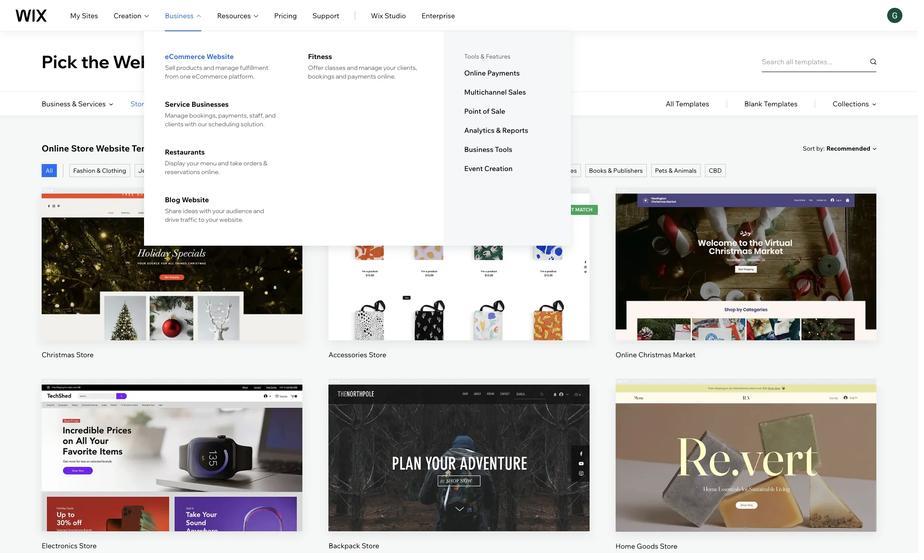 Task type: describe. For each thing, give the bounding box(es) containing it.
kids & babies link
[[535, 164, 581, 177]]

& for sports & outdoors
[[451, 167, 455, 175]]

audience
[[226, 207, 252, 215]]

& for fashion & clothing
[[97, 167, 101, 175]]

profile image image
[[888, 8, 903, 23]]

features
[[486, 53, 511, 60]]

fashion & clothing
[[73, 167, 126, 175]]

online for online payments
[[465, 69, 486, 77]]

to
[[199, 216, 205, 224]]

Search search field
[[762, 51, 877, 72]]

website inside blog website share ideas with your audience and drive traffic to your website.
[[182, 195, 209, 204]]

drive
[[165, 216, 179, 224]]

your inside the restaurants display your menu and take orders & reservations online.
[[187, 159, 199, 167]]

online store website templates - backpack store image
[[329, 385, 590, 532]]

sort
[[803, 144, 816, 152]]

creation inside business group
[[485, 164, 513, 173]]

store for christmas store
[[76, 351, 94, 359]]

analytics
[[465, 126, 495, 135]]

edit for christmas store
[[166, 250, 179, 258]]

business tools link
[[465, 145, 551, 154]]

home for home & decor
[[262, 167, 279, 175]]

kids & babies
[[539, 167, 577, 175]]

your down "blog website" link
[[213, 207, 225, 215]]

clients,
[[397, 64, 417, 72]]

electronics store group
[[42, 379, 303, 551]]

online. inside the restaurants display your menu and take orders & reservations online.
[[201, 168, 220, 176]]

view for christmas store
[[164, 279, 180, 288]]

& for pets & animals
[[669, 167, 673, 175]]

online christmas market group
[[616, 188, 877, 360]]

your right to at the top left of page
[[206, 216, 218, 224]]

and inside ecommerce website sell products and manage fulfillment from one ecommerce platform.
[[204, 64, 214, 72]]

support link
[[313, 10, 340, 21]]

0 horizontal spatial tools
[[465, 53, 480, 60]]

ecommerce website sell products and manage fulfillment from one ecommerce platform.
[[165, 52, 269, 80]]

cbd link
[[705, 164, 726, 177]]

electronics store
[[42, 542, 97, 550]]

pets & animals
[[656, 167, 697, 175]]

point of sale
[[465, 107, 506, 116]]

outdoors
[[456, 167, 483, 175]]

the
[[81, 51, 109, 72]]

website up clothing
[[96, 143, 130, 154]]

online store website templates - online christmas market image
[[616, 194, 877, 341]]

sort by:
[[803, 144, 825, 152]]

studio
[[385, 11, 406, 20]]

website up from on the left top of the page
[[113, 51, 183, 72]]

clients
[[165, 120, 184, 128]]

jewelry & accessories
[[138, 167, 202, 175]]

edit button for home goods store
[[726, 435, 767, 456]]

edit for electronics store
[[166, 441, 179, 450]]

blog website link
[[165, 195, 280, 204]]

and down the classes
[[336, 73, 347, 80]]

wix studio link
[[371, 10, 406, 21]]

ecommerce website link
[[165, 52, 280, 61]]

creation inside popup button
[[114, 11, 142, 20]]

with inside service businesses manage bookings, payments, staff, and clients with our scheduling solution.
[[185, 120, 197, 128]]

business & services
[[42, 99, 106, 108]]

goods
[[637, 542, 659, 550]]

orders
[[244, 159, 262, 167]]

manage
[[165, 112, 188, 119]]

edit for online christmas market
[[740, 250, 753, 258]]

pick
[[42, 51, 78, 72]]

all templates link
[[666, 92, 710, 116]]

love
[[303, 51, 344, 72]]

market
[[673, 351, 696, 359]]

multichannel sales
[[465, 88, 526, 96]]

online payments
[[465, 69, 520, 77]]

sites
[[82, 11, 98, 20]]

decor
[[286, 167, 303, 175]]

manage inside ecommerce website sell products and manage fulfillment from one ecommerce platform.
[[216, 64, 239, 72]]

edit button for backpack store
[[439, 435, 480, 456]]

business for business & services
[[42, 99, 71, 108]]

electronics for electronics
[[495, 167, 527, 175]]

sports & outdoors
[[430, 167, 483, 175]]

multichannel sales link
[[465, 88, 551, 96]]

view button for online christmas market
[[726, 273, 767, 294]]

arts & crafts link
[[210, 164, 253, 177]]

menu
[[201, 159, 217, 167]]

business group
[[144, 31, 571, 246]]

multichannel
[[465, 88, 507, 96]]

services
[[78, 99, 106, 108]]

online for online christmas market
[[616, 351, 637, 359]]

online store website templates
[[42, 143, 175, 154]]

accessories store group
[[329, 188, 590, 360]]

kids
[[539, 167, 551, 175]]

home & decor
[[262, 167, 303, 175]]

share
[[165, 207, 182, 215]]

creative
[[173, 99, 200, 108]]

business button
[[165, 10, 202, 21]]

reservations
[[165, 168, 200, 176]]

view for electronics store
[[164, 470, 180, 479]]

of
[[483, 107, 490, 116]]

blog website share ideas with your audience and drive traffic to your website.
[[165, 195, 264, 224]]

& for analytics & reports
[[497, 126, 501, 135]]

accessories store
[[329, 351, 387, 359]]

& for kids & babies
[[553, 167, 557, 175]]

edit for backpack store
[[453, 441, 466, 450]]

businesses
[[192, 100, 229, 109]]

store for accessories store
[[369, 351, 387, 359]]

categories. use the left and right arrow keys to navigate the menu element
[[0, 92, 919, 116]]

edit for accessories store
[[453, 250, 466, 258]]

all templates
[[666, 99, 710, 108]]

and inside blog website share ideas with your audience and drive traffic to your website.
[[254, 207, 264, 215]]

online store website templates - christmas store image
[[42, 194, 303, 341]]

animals
[[675, 167, 697, 175]]

one
[[180, 73, 191, 80]]

edit button for electronics store
[[152, 435, 193, 456]]

online payments link
[[465, 69, 551, 77]]

classes
[[325, 64, 346, 72]]

staff,
[[250, 112, 264, 119]]

analytics & reports
[[465, 126, 529, 135]]

take
[[230, 159, 242, 167]]

community
[[225, 99, 263, 108]]

and inside the restaurants display your menu and take orders & reservations online.
[[218, 159, 229, 167]]

restaurants
[[165, 148, 205, 156]]

& for books & publishers
[[608, 167, 612, 175]]

sale
[[491, 107, 506, 116]]

event
[[465, 164, 483, 173]]

backpack store
[[329, 542, 380, 550]]

pricing
[[274, 11, 297, 20]]

payments,
[[218, 112, 248, 119]]

all for all
[[46, 167, 53, 175]]

edit button for christmas store
[[152, 244, 193, 264]]



Task type: locate. For each thing, give the bounding box(es) containing it.
business for business
[[165, 11, 194, 20]]

bookings
[[308, 73, 335, 80]]

1 vertical spatial business
[[42, 99, 71, 108]]

sales
[[509, 88, 526, 96]]

0 horizontal spatial with
[[185, 120, 197, 128]]

online store website templates - accessories store image
[[329, 194, 590, 341]]

and down ecommerce website link on the top
[[204, 64, 214, 72]]

&
[[481, 53, 485, 60], [72, 99, 77, 108], [497, 126, 501, 135], [263, 159, 268, 167], [97, 167, 101, 175], [162, 167, 166, 175], [227, 167, 231, 175], [280, 167, 284, 175], [451, 167, 455, 175], [553, 167, 557, 175], [608, 167, 612, 175], [669, 167, 673, 175]]

website up platform.
[[207, 52, 234, 61]]

you
[[268, 51, 300, 72]]

1 vertical spatial online
[[42, 143, 69, 154]]

books
[[589, 167, 607, 175]]

resources
[[217, 11, 251, 20]]

fitness offer classes and manage your clients, bookings and payments online.
[[308, 52, 417, 80]]

0 vertical spatial home
[[262, 167, 279, 175]]

& inside categories by subject 'element'
[[72, 99, 77, 108]]

online. inside fitness offer classes and manage your clients, bookings and payments online.
[[378, 73, 396, 80]]

& left features
[[481, 53, 485, 60]]

view button inside home goods store 'group'
[[726, 464, 767, 485]]

ecommerce down template at the top of page
[[192, 73, 228, 80]]

with up to at the top left of page
[[199, 207, 211, 215]]

edit inside accessories store group
[[453, 250, 466, 258]]

and right audience
[[254, 207, 264, 215]]

event creation
[[465, 164, 513, 173]]

None search field
[[762, 51, 877, 72]]

your up reservations
[[187, 159, 199, 167]]

by:
[[817, 144, 825, 152]]

manage down ecommerce website link on the top
[[216, 64, 239, 72]]

my sites
[[70, 11, 98, 20]]

edit for home goods store
[[740, 441, 753, 450]]

manage inside fitness offer classes and manage your clients, bookings and payments online.
[[359, 64, 382, 72]]

store for online store website templates
[[71, 143, 94, 154]]

manage up payments
[[359, 64, 382, 72]]

creation right sites
[[114, 11, 142, 20]]

point of sale link
[[465, 107, 551, 116]]

edit button inside online christmas market group
[[726, 244, 767, 264]]

generic categories element
[[666, 92, 877, 116]]

2 manage from the left
[[359, 64, 382, 72]]

& inside kids & babies 'link'
[[553, 167, 557, 175]]

1 vertical spatial all
[[46, 167, 53, 175]]

0 horizontal spatial home
[[262, 167, 279, 175]]

ecommerce up products
[[165, 52, 205, 61]]

all inside generic categories element
[[666, 99, 675, 108]]

all for all templates
[[666, 99, 675, 108]]

home left goods
[[616, 542, 636, 550]]

online store website templates - electronics store image
[[42, 385, 303, 532]]

view inside home goods store 'group'
[[739, 470, 755, 479]]

and up payments
[[347, 64, 358, 72]]

view for backpack store
[[451, 470, 467, 479]]

backpack
[[329, 542, 360, 550]]

online inside business group
[[465, 69, 486, 77]]

1 christmas from the left
[[42, 351, 75, 359]]

1 horizontal spatial all
[[666, 99, 675, 108]]

edit inside christmas store group
[[166, 250, 179, 258]]

1 vertical spatial with
[[199, 207, 211, 215]]

store for electronics store
[[79, 542, 97, 550]]

with left the our
[[185, 120, 197, 128]]

accessories inside group
[[329, 351, 368, 359]]

2 vertical spatial online
[[616, 351, 637, 359]]

blank templates link
[[745, 92, 798, 116]]

view inside electronics store group
[[164, 470, 180, 479]]

& left services
[[72, 99, 77, 108]]

view button inside electronics store group
[[152, 464, 193, 485]]

& right the "jewelry"
[[162, 167, 166, 175]]

christmas store group
[[42, 188, 303, 360]]

edit button inside home goods store 'group'
[[726, 435, 767, 456]]

business tools
[[465, 145, 513, 154]]

books & publishers
[[589, 167, 643, 175]]

view button for electronics store
[[152, 464, 193, 485]]

christmas inside christmas store group
[[42, 351, 75, 359]]

blank
[[745, 99, 763, 108]]

website.
[[220, 216, 243, 224]]

0 vertical spatial accessories
[[168, 167, 202, 175]]

our
[[198, 120, 207, 128]]

1 horizontal spatial manage
[[359, 64, 382, 72]]

& inside the 'pets & animals' link
[[669, 167, 673, 175]]

view button inside backpack store "group"
[[439, 464, 480, 485]]

online. down menu
[[201, 168, 220, 176]]

1 horizontal spatial templates
[[676, 99, 710, 108]]

restaurants display your menu and take orders & reservations online.
[[165, 148, 268, 176]]

business for business tools
[[465, 145, 494, 154]]

your inside fitness offer classes and manage your clients, bookings and payments online.
[[384, 64, 396, 72]]

0 horizontal spatial all
[[46, 167, 53, 175]]

edit inside backpack store "group"
[[453, 441, 466, 450]]

& for tools & features
[[481, 53, 485, 60]]

edit button inside backpack store "group"
[[439, 435, 480, 456]]

0 vertical spatial online.
[[378, 73, 396, 80]]

0 horizontal spatial accessories
[[168, 167, 202, 175]]

0 vertical spatial ecommerce
[[165, 52, 205, 61]]

display
[[165, 159, 186, 167]]

support
[[313, 11, 340, 20]]

template
[[187, 51, 265, 72]]

publishers
[[614, 167, 643, 175]]

& right fashion
[[97, 167, 101, 175]]

home goods store
[[616, 542, 678, 550]]

service businesses manage bookings, payments, staff, and clients with our scheduling solution.
[[165, 100, 276, 128]]

1 horizontal spatial with
[[199, 207, 211, 215]]

0 vertical spatial tools
[[465, 53, 480, 60]]

payments
[[348, 73, 376, 80]]

electronics for electronics store
[[42, 542, 78, 550]]

creation
[[114, 11, 142, 20], [485, 164, 513, 173]]

1 horizontal spatial creation
[[485, 164, 513, 173]]

view for online christmas market
[[739, 279, 755, 288]]

analytics & reports link
[[465, 126, 551, 135]]

edit inside home goods store 'group'
[[740, 441, 753, 450]]

edit button inside accessories store group
[[439, 244, 480, 264]]

home goods store group
[[616, 379, 877, 551]]

website up ideas
[[182, 195, 209, 204]]

wix studio
[[371, 11, 406, 20]]

home
[[262, 167, 279, 175], [616, 542, 636, 550]]

& right pets
[[669, 167, 673, 175]]

view button inside online christmas market group
[[726, 273, 767, 294]]

2 christmas from the left
[[639, 351, 672, 359]]

1 vertical spatial home
[[616, 542, 636, 550]]

bookings,
[[189, 112, 217, 119]]

pets
[[656, 167, 668, 175]]

your left clients,
[[384, 64, 396, 72]]

business inside categories by subject 'element'
[[42, 99, 71, 108]]

& inside the restaurants display your menu and take orders & reservations online.
[[263, 159, 268, 167]]

business
[[165, 11, 194, 20], [42, 99, 71, 108], [465, 145, 494, 154]]

store inside categories by subject 'element'
[[131, 99, 148, 108]]

blank templates
[[745, 99, 798, 108]]

& right "books"
[[608, 167, 612, 175]]

creation button
[[114, 10, 149, 21]]

templates for all templates
[[676, 99, 710, 108]]

and inside service businesses manage bookings, payments, staff, and clients with our scheduling solution.
[[265, 112, 276, 119]]

& right arts
[[227, 167, 231, 175]]

& right sports
[[451, 167, 455, 175]]

collections
[[833, 99, 870, 108]]

your
[[384, 64, 396, 72], [187, 159, 199, 167], [213, 207, 225, 215], [206, 216, 218, 224]]

business inside group
[[465, 145, 494, 154]]

0 horizontal spatial templates
[[132, 143, 175, 154]]

0 vertical spatial online
[[465, 69, 486, 77]]

1 vertical spatial accessories
[[329, 351, 368, 359]]

& inside books & publishers link
[[608, 167, 612, 175]]

2 horizontal spatial templates
[[765, 99, 798, 108]]

tools down analytics & reports link
[[495, 145, 513, 154]]

view inside christmas store group
[[164, 279, 180, 288]]

edit button inside electronics store group
[[152, 435, 193, 456]]

backpack store group
[[329, 379, 590, 551]]

1 horizontal spatial home
[[616, 542, 636, 550]]

jewelry & accessories link
[[134, 164, 205, 177]]

service businesses link
[[165, 100, 280, 109]]

1 manage from the left
[[216, 64, 239, 72]]

& inside fashion & clothing link
[[97, 167, 101, 175]]

store for backpack store
[[362, 542, 380, 550]]

1 vertical spatial electronics
[[42, 542, 78, 550]]

0 vertical spatial all
[[666, 99, 675, 108]]

website inside ecommerce website sell products and manage fulfillment from one ecommerce platform.
[[207, 52, 234, 61]]

point
[[465, 107, 482, 116]]

1 horizontal spatial online.
[[378, 73, 396, 80]]

fulfillment
[[240, 64, 269, 72]]

home for home goods store
[[616, 542, 636, 550]]

templates for blank templates
[[765, 99, 798, 108]]

1 horizontal spatial christmas
[[639, 351, 672, 359]]

edit
[[166, 250, 179, 258], [453, 250, 466, 258], [740, 250, 753, 258], [166, 441, 179, 450], [453, 441, 466, 450], [740, 441, 753, 450]]

electronics inside group
[[42, 542, 78, 550]]

online. right payments
[[378, 73, 396, 80]]

pricing link
[[274, 10, 297, 21]]

my sites link
[[70, 10, 98, 21]]

scheduling
[[209, 120, 240, 128]]

view button for christmas store
[[152, 273, 193, 294]]

edit button for online christmas market
[[726, 244, 767, 264]]

& right kids
[[553, 167, 557, 175]]

with
[[185, 120, 197, 128], [199, 207, 211, 215]]

view inside backpack store "group"
[[451, 470, 467, 479]]

& inside jewelry & accessories link
[[162, 167, 166, 175]]

fitness link
[[308, 52, 423, 61]]

1 horizontal spatial tools
[[495, 145, 513, 154]]

electronics
[[495, 167, 527, 175], [42, 542, 78, 550]]

view button inside christmas store group
[[152, 273, 193, 294]]

1 vertical spatial ecommerce
[[192, 73, 228, 80]]

1 horizontal spatial electronics
[[495, 167, 527, 175]]

blog
[[165, 195, 180, 204]]

view for home goods store
[[739, 470, 755, 479]]

christmas store
[[42, 351, 94, 359]]

view inside online christmas market group
[[739, 279, 755, 288]]

& inside arts & crafts link
[[227, 167, 231, 175]]

& for home & decor
[[280, 167, 284, 175]]

edit inside online christmas market group
[[740, 250, 753, 258]]

& for jewelry & accessories
[[162, 167, 166, 175]]

2 horizontal spatial online
[[616, 351, 637, 359]]

edit button for accessories store
[[439, 244, 480, 264]]

0 vertical spatial business
[[165, 11, 194, 20]]

& for arts & crafts
[[227, 167, 231, 175]]

christmas inside online christmas market group
[[639, 351, 672, 359]]

enterprise link
[[422, 10, 455, 21]]

store inside 'group'
[[660, 542, 678, 550]]

and right staff,
[[265, 112, 276, 119]]

store inside "group"
[[362, 542, 380, 550]]

products
[[177, 64, 202, 72]]

0 horizontal spatial creation
[[114, 11, 142, 20]]

0 vertical spatial creation
[[114, 11, 142, 20]]

0 horizontal spatial manage
[[216, 64, 239, 72]]

store
[[131, 99, 148, 108], [71, 143, 94, 154], [76, 351, 94, 359], [369, 351, 387, 359], [79, 542, 97, 550], [362, 542, 380, 550], [660, 542, 678, 550]]

creation down business tools link
[[485, 164, 513, 173]]

online inside group
[[616, 351, 637, 359]]

& inside sports & outdoors link
[[451, 167, 455, 175]]

business inside dropdown button
[[165, 11, 194, 20]]

home left decor
[[262, 167, 279, 175]]

payments
[[488, 69, 520, 77]]

offer
[[308, 64, 324, 72]]

& inside home & decor link
[[280, 167, 284, 175]]

recommended
[[827, 145, 871, 152]]

with inside blog website share ideas with your audience and drive traffic to your website.
[[199, 207, 211, 215]]

1 vertical spatial creation
[[485, 164, 513, 173]]

cbd
[[709, 167, 722, 175]]

online for online store website templates
[[42, 143, 69, 154]]

1 vertical spatial tools
[[495, 145, 513, 154]]

2 horizontal spatial business
[[465, 145, 494, 154]]

2 vertical spatial business
[[465, 145, 494, 154]]

0 horizontal spatial business
[[42, 99, 71, 108]]

0 horizontal spatial christmas
[[42, 351, 75, 359]]

edit inside electronics store group
[[166, 441, 179, 450]]

1 horizontal spatial business
[[165, 11, 194, 20]]

online store website templates - home goods store image
[[616, 385, 877, 532]]

view button for home goods store
[[726, 464, 767, 485]]

1 horizontal spatial accessories
[[329, 351, 368, 359]]

view button
[[152, 273, 193, 294], [726, 273, 767, 294], [152, 464, 193, 485], [439, 464, 480, 485], [726, 464, 767, 485]]

edit button inside christmas store group
[[152, 244, 193, 264]]

categories by subject element
[[42, 92, 310, 116]]

1 horizontal spatial online
[[465, 69, 486, 77]]

and down restaurants link
[[218, 159, 229, 167]]

0 horizontal spatial online.
[[201, 168, 220, 176]]

my
[[70, 11, 80, 20]]

pick the website template you love
[[42, 51, 344, 72]]

0 vertical spatial electronics
[[495, 167, 527, 175]]

& left decor
[[280, 167, 284, 175]]

wix
[[371, 11, 383, 20]]

fashion
[[73, 167, 95, 175]]

fitness
[[308, 52, 332, 61]]

view
[[164, 279, 180, 288], [739, 279, 755, 288], [164, 470, 180, 479], [451, 470, 467, 479], [739, 470, 755, 479]]

arts
[[214, 167, 226, 175]]

0 horizontal spatial electronics
[[42, 542, 78, 550]]

ecommerce
[[165, 52, 205, 61], [192, 73, 228, 80]]

& left 'reports'
[[497, 126, 501, 135]]

0 vertical spatial with
[[185, 120, 197, 128]]

home inside 'group'
[[616, 542, 636, 550]]

& for business & services
[[72, 99, 77, 108]]

electronics link
[[491, 164, 531, 177]]

tools up 'online payments'
[[465, 53, 480, 60]]

event creation link
[[465, 164, 551, 173]]

enterprise
[[422, 11, 455, 20]]

arts & crafts
[[214, 167, 249, 175]]

online christmas market
[[616, 351, 696, 359]]

view button for backpack store
[[439, 464, 480, 485]]

& right "orders"
[[263, 159, 268, 167]]

0 horizontal spatial online
[[42, 143, 69, 154]]

1 vertical spatial online.
[[201, 168, 220, 176]]



Task type: vqa. For each thing, say whether or not it's contained in the screenshot.


